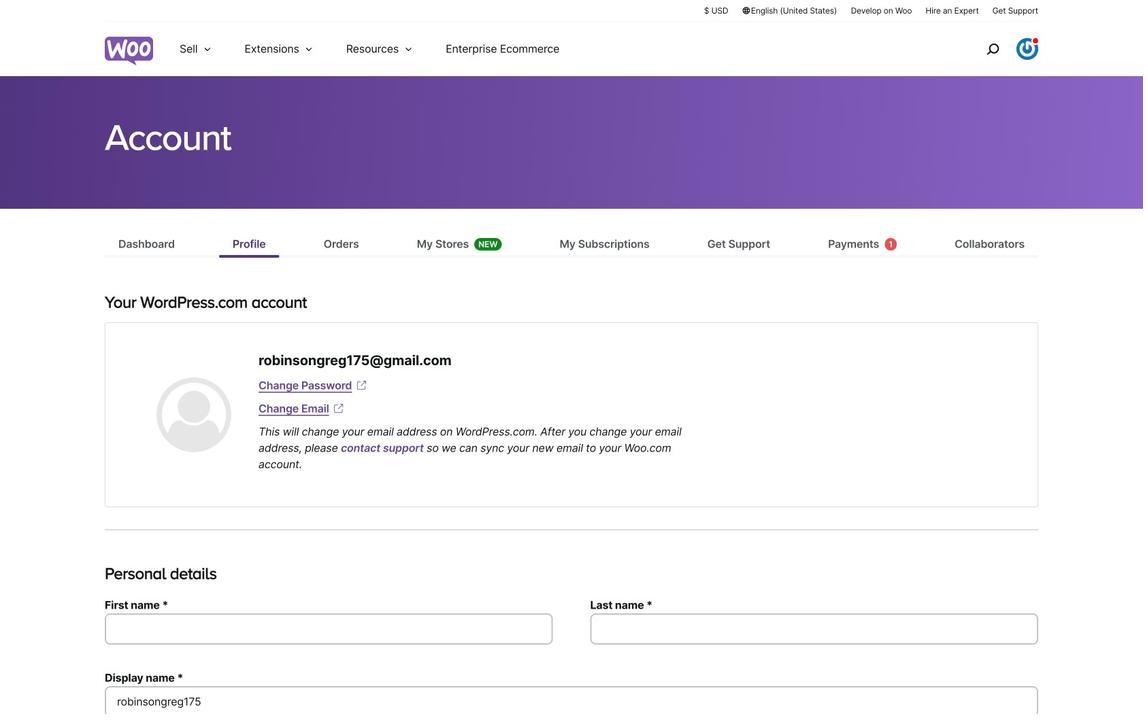 Task type: vqa. For each thing, say whether or not it's contained in the screenshot.
'Get' inside the Get Help How-to Guides Features
no



Task type: locate. For each thing, give the bounding box(es) containing it.
None text field
[[105, 614, 553, 645], [590, 614, 1038, 645], [105, 614, 553, 645], [590, 614, 1038, 645]]

None text field
[[105, 686, 1038, 714]]

gravatar image image
[[156, 378, 231, 452]]

external link image
[[355, 379, 368, 393]]

search image
[[982, 38, 1004, 60]]



Task type: describe. For each thing, give the bounding box(es) containing it.
open account menu image
[[1017, 38, 1038, 60]]

external link image
[[332, 402, 345, 416]]

service navigation menu element
[[957, 27, 1038, 71]]



